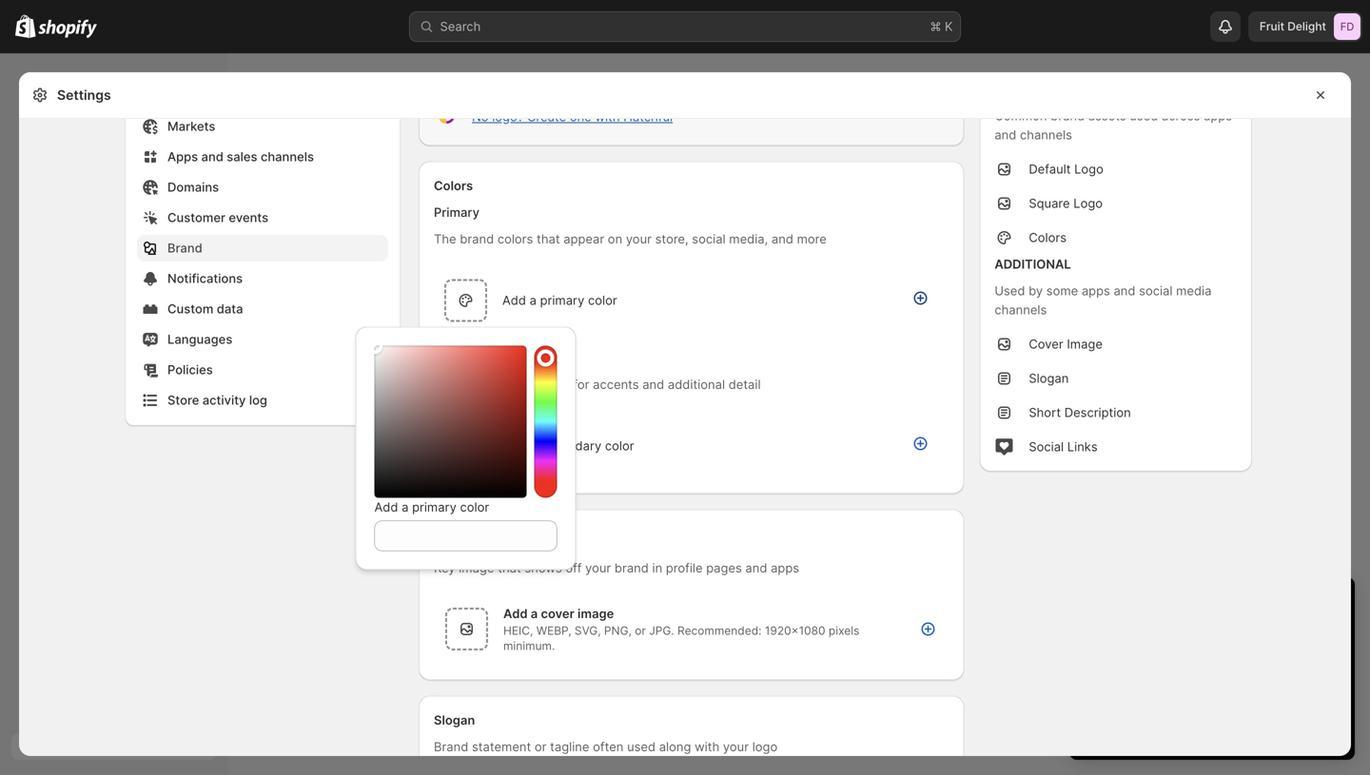 Task type: locate. For each thing, give the bounding box(es) containing it.
1 vertical spatial brand
[[434, 740, 469, 755]]

colors up additional
[[1029, 230, 1067, 245]]

0 vertical spatial color
[[588, 293, 618, 308]]

brand left assets
[[1051, 109, 1085, 123]]

1 horizontal spatial add a primary color
[[503, 293, 618, 308]]

search
[[440, 19, 481, 34]]

2 vertical spatial brand
[[615, 561, 649, 576]]

pixels
[[829, 625, 860, 638]]

default
[[1029, 162, 1071, 177]]

apps right pages
[[771, 561, 800, 576]]

brand for brand
[[168, 241, 203, 256]]

your right off
[[586, 561, 611, 576]]

image right key
[[459, 561, 494, 576]]

0 horizontal spatial image
[[459, 561, 494, 576]]

your right on
[[626, 232, 652, 247]]

used
[[1130, 109, 1159, 123], [542, 377, 570, 392], [627, 740, 656, 755]]

custom data
[[168, 302, 243, 317]]

key
[[434, 561, 456, 576]]

⌘
[[931, 19, 942, 34]]

and right pages
[[746, 561, 768, 576]]

a inside "add a cover image heic, webp, svg, png, or jpg. recommended: 1920×1080 pixels minimum."
[[531, 607, 538, 622]]

add a secondary color
[[503, 439, 635, 454]]

square
[[1029, 196, 1071, 211]]

apps
[[1204, 109, 1233, 123], [1082, 284, 1111, 298], [771, 561, 800, 576]]

colors up primary
[[434, 179, 473, 193]]

0 horizontal spatial slogan
[[434, 714, 475, 728]]

channels down markets "link"
[[261, 149, 314, 164]]

channels down common at the top right
[[1021, 128, 1073, 142]]

primary up add a primary color text box
[[412, 500, 457, 515]]

0 horizontal spatial primary
[[412, 500, 457, 515]]

used inside the common brand assets used across apps and channels
[[1130, 109, 1159, 123]]

common brand assets used across apps and channels
[[995, 109, 1233, 142]]

1 vertical spatial apps
[[1082, 284, 1111, 298]]

0 vertical spatial logo
[[1075, 162, 1104, 177]]

1 vertical spatial add a primary color
[[375, 500, 490, 515]]

1 horizontal spatial image
[[578, 607, 614, 622]]

0 vertical spatial that
[[537, 232, 560, 247]]

no logo? create one with hatchful
[[472, 109, 673, 124]]

recommended:
[[678, 625, 762, 638]]

slogan up statement
[[434, 714, 475, 728]]

brand inside the common brand assets used across apps and channels
[[1051, 109, 1085, 123]]

1 vertical spatial that
[[498, 561, 521, 576]]

your
[[626, 232, 652, 247], [586, 561, 611, 576], [723, 740, 749, 755]]

used right often
[[627, 740, 656, 755]]

0 horizontal spatial brand
[[168, 241, 203, 256]]

social inside used by some apps and social media channels
[[1140, 284, 1173, 298]]

social links
[[1029, 440, 1098, 455]]

primary
[[434, 205, 480, 220]]

sales
[[227, 149, 258, 164]]

logo
[[1075, 162, 1104, 177], [1074, 196, 1103, 211]]

along
[[659, 740, 692, 755]]

with right one
[[595, 109, 620, 124]]

2 vertical spatial your
[[723, 740, 749, 755]]

brand left statement
[[434, 740, 469, 755]]

with right along
[[695, 740, 720, 755]]

detail
[[729, 377, 761, 392]]

social right store,
[[692, 232, 726, 247]]

accents
[[593, 377, 639, 392]]

that left the shows
[[498, 561, 521, 576]]

0 vertical spatial apps
[[1204, 109, 1233, 123]]

apps right some
[[1082, 284, 1111, 298]]

domains
[[168, 180, 219, 195]]

slogan
[[1029, 371, 1069, 386], [434, 714, 475, 728]]

0 vertical spatial with
[[595, 109, 620, 124]]

1 horizontal spatial used
[[627, 740, 656, 755]]

1 horizontal spatial that
[[537, 232, 560, 247]]

2 vertical spatial used
[[627, 740, 656, 755]]

tagline
[[550, 740, 590, 755]]

color down on
[[588, 293, 618, 308]]

0 vertical spatial add a primary color
[[503, 293, 618, 308]]

a
[[530, 293, 537, 308], [530, 439, 537, 454], [402, 500, 409, 515], [531, 607, 538, 622]]

add
[[503, 293, 526, 308], [503, 439, 526, 454], [375, 500, 398, 515], [504, 607, 528, 622]]

0 vertical spatial social
[[692, 232, 726, 247]]

and right the apps
[[201, 149, 224, 164]]

brand left the in at left
[[615, 561, 649, 576]]

brand
[[1051, 109, 1085, 123], [460, 232, 494, 247], [615, 561, 649, 576]]

1 vertical spatial with
[[695, 740, 720, 755]]

cover
[[541, 607, 575, 622]]

0 horizontal spatial your
[[586, 561, 611, 576]]

or left jpg.
[[635, 625, 646, 638]]

0 vertical spatial or
[[635, 625, 646, 638]]

by
[[1029, 284, 1044, 298]]

colors right supporting
[[502, 377, 538, 392]]

0 vertical spatial channels
[[1021, 128, 1073, 142]]

description
[[1065, 406, 1132, 420]]

primary down appear
[[540, 293, 585, 308]]

1 vertical spatial primary
[[412, 500, 457, 515]]

policies link
[[137, 357, 388, 384]]

and
[[995, 128, 1017, 142], [201, 149, 224, 164], [772, 232, 794, 247], [1114, 284, 1136, 298], [643, 377, 665, 392], [746, 561, 768, 576]]

channels down used
[[995, 303, 1047, 317]]

svg,
[[575, 625, 601, 638]]

0 vertical spatial slogan
[[1029, 371, 1069, 386]]

appear
[[564, 232, 605, 247]]

slogan down cover
[[1029, 371, 1069, 386]]

image
[[459, 561, 494, 576], [578, 607, 614, 622]]

1 vertical spatial logo
[[1074, 196, 1103, 211]]

no logo? create one with hatchful image
[[434, 103, 457, 126]]

and right some
[[1114, 284, 1136, 298]]

languages link
[[137, 327, 388, 353]]

1 vertical spatial color
[[605, 439, 635, 454]]

0 horizontal spatial that
[[498, 561, 521, 576]]

2 vertical spatial channels
[[995, 303, 1047, 317]]

2 vertical spatial apps
[[771, 561, 800, 576]]

with
[[595, 109, 620, 124], [695, 740, 720, 755]]

or left tagline
[[535, 740, 547, 755]]

0 vertical spatial primary
[[540, 293, 585, 308]]

media,
[[729, 232, 769, 247]]

add a cover image heic, webp, svg, png, or jpg. recommended: 1920×1080 pixels minimum.
[[504, 607, 860, 654]]

colors
[[498, 232, 533, 247], [502, 377, 538, 392]]

brand down customer
[[168, 241, 203, 256]]

color
[[588, 293, 618, 308], [605, 439, 635, 454], [460, 500, 490, 515]]

Add a primary color text field
[[375, 521, 557, 552]]

1 vertical spatial channels
[[261, 149, 314, 164]]

used right assets
[[1130, 109, 1159, 123]]

shopify image
[[15, 15, 35, 38], [38, 19, 97, 39]]

in
[[653, 561, 663, 576]]

settings dialog
[[19, 0, 1352, 776]]

1 horizontal spatial your
[[626, 232, 652, 247]]

1 vertical spatial social
[[1140, 284, 1173, 298]]

0 vertical spatial used
[[1130, 109, 1159, 123]]

2 horizontal spatial apps
[[1204, 109, 1233, 123]]

apps
[[168, 149, 198, 164]]

0 horizontal spatial or
[[535, 740, 547, 755]]

1 horizontal spatial apps
[[1082, 284, 1111, 298]]

color for appear
[[588, 293, 618, 308]]

additional
[[668, 377, 725, 392]]

add a primary color up add a primary color text box
[[375, 500, 490, 515]]

1 vertical spatial brand
[[460, 232, 494, 247]]

data
[[217, 302, 243, 317]]

or inside "add a cover image heic, webp, svg, png, or jpg. recommended: 1920×1080 pixels minimum."
[[635, 625, 646, 638]]

jpg.
[[649, 625, 675, 638]]

0 horizontal spatial shopify image
[[15, 15, 35, 38]]

primary inside settings dialog
[[540, 293, 585, 308]]

0 horizontal spatial apps
[[771, 561, 800, 576]]

add a primary color down appear
[[503, 293, 618, 308]]

dialog
[[1359, 66, 1371, 757]]

social
[[692, 232, 726, 247], [1140, 284, 1173, 298]]

channels inside the common brand assets used across apps and channels
[[1021, 128, 1073, 142]]

brand right the the
[[460, 232, 494, 247]]

create
[[527, 109, 567, 124]]

used left for
[[542, 377, 570, 392]]

2 horizontal spatial your
[[723, 740, 749, 755]]

channels
[[1021, 128, 1073, 142], [261, 149, 314, 164], [995, 303, 1047, 317]]

1 vertical spatial colors
[[1029, 230, 1067, 245]]

1 horizontal spatial social
[[1140, 284, 1173, 298]]

fruit
[[1260, 20, 1285, 33]]

apps right across
[[1204, 109, 1233, 123]]

and down common at the top right
[[995, 128, 1017, 142]]

1 vertical spatial slogan
[[434, 714, 475, 728]]

no
[[472, 109, 489, 124]]

1 horizontal spatial primary
[[540, 293, 585, 308]]

add a primary color inside settings dialog
[[503, 293, 618, 308]]

color up add a primary color text box
[[460, 500, 490, 515]]

logo right default
[[1075, 162, 1104, 177]]

domains link
[[137, 174, 388, 201]]

image inside "add a cover image heic, webp, svg, png, or jpg. recommended: 1920×1080 pixels minimum."
[[578, 607, 614, 622]]

colors left appear
[[498, 232, 533, 247]]

markets
[[168, 119, 215, 134]]

social
[[1029, 440, 1064, 455]]

color for accents
[[605, 439, 635, 454]]

settings
[[57, 87, 111, 103]]

your left logo
[[723, 740, 749, 755]]

1 vertical spatial image
[[578, 607, 614, 622]]

brand link
[[137, 235, 388, 262]]

1 horizontal spatial or
[[635, 625, 646, 638]]

that left appear
[[537, 232, 560, 247]]

or
[[635, 625, 646, 638], [535, 740, 547, 755]]

channels inside used by some apps and social media channels
[[995, 303, 1047, 317]]

1 vertical spatial used
[[542, 377, 570, 392]]

color right secondary
[[605, 439, 635, 454]]

across
[[1162, 109, 1201, 123]]

2 horizontal spatial brand
[[1051, 109, 1085, 123]]

colors
[[434, 179, 473, 193], [1029, 230, 1067, 245]]

1 horizontal spatial brand
[[434, 740, 469, 755]]

customer
[[168, 210, 226, 225]]

used
[[995, 284, 1026, 298]]

0 horizontal spatial brand
[[460, 232, 494, 247]]

0 vertical spatial brand
[[168, 241, 203, 256]]

social left media
[[1140, 284, 1173, 298]]

events
[[229, 210, 269, 225]]

0 horizontal spatial colors
[[434, 179, 473, 193]]

some
[[1047, 284, 1079, 298]]

logo right square
[[1074, 196, 1103, 211]]

and inside used by some apps and social media channels
[[1114, 284, 1136, 298]]

1 vertical spatial or
[[535, 740, 547, 755]]

0 vertical spatial brand
[[1051, 109, 1085, 123]]

that
[[537, 232, 560, 247], [498, 561, 521, 576]]

2 horizontal spatial used
[[1130, 109, 1159, 123]]

image up svg, at the bottom left
[[578, 607, 614, 622]]

1 horizontal spatial colors
[[1029, 230, 1067, 245]]

key image that shows off your brand in profile pages and apps
[[434, 561, 800, 576]]

used by some apps and social media channels
[[995, 284, 1212, 317]]



Task type: vqa. For each thing, say whether or not it's contained in the screenshot.
bottommost brand
yes



Task type: describe. For each thing, give the bounding box(es) containing it.
off
[[566, 561, 582, 576]]

0 horizontal spatial social
[[692, 232, 726, 247]]

no logo? create one with hatchful link
[[472, 109, 673, 124]]

1 vertical spatial your
[[586, 561, 611, 576]]

image
[[1068, 337, 1103, 352]]

logo for square logo
[[1074, 196, 1103, 211]]

additional
[[995, 257, 1072, 272]]

and inside the common brand assets used across apps and channels
[[995, 128, 1017, 142]]

0 horizontal spatial with
[[595, 109, 620, 124]]

logo
[[753, 740, 778, 755]]

brand for the
[[460, 232, 494, 247]]

⌘ k
[[931, 19, 953, 34]]

supporting colors used for accents and additional detail
[[434, 377, 761, 392]]

short
[[1029, 406, 1062, 420]]

webp,
[[537, 625, 572, 638]]

profile
[[666, 561, 703, 576]]

secondary
[[434, 351, 498, 366]]

1 horizontal spatial slogan
[[1029, 371, 1069, 386]]

the
[[434, 232, 457, 247]]

the brand colors that appear on your store, social media, and more
[[434, 232, 827, 247]]

apps and sales channels
[[168, 149, 314, 164]]

notifications link
[[137, 266, 388, 292]]

custom data link
[[137, 296, 388, 323]]

minimum.
[[504, 640, 555, 654]]

pages
[[707, 561, 742, 576]]

brand for common
[[1051, 109, 1085, 123]]

0 horizontal spatial used
[[542, 377, 570, 392]]

2 vertical spatial color
[[460, 500, 490, 515]]

policies
[[168, 363, 213, 377]]

delight
[[1288, 20, 1327, 33]]

1920×1080
[[765, 625, 826, 638]]

logo for default logo
[[1075, 162, 1104, 177]]

k
[[945, 19, 953, 34]]

square logo
[[1029, 196, 1103, 211]]

activity
[[203, 393, 246, 408]]

store
[[168, 393, 199, 408]]

hatchful
[[624, 109, 673, 124]]

log
[[249, 393, 267, 408]]

png,
[[604, 625, 632, 638]]

markets link
[[137, 113, 388, 140]]

0 vertical spatial image
[[459, 561, 494, 576]]

statement
[[472, 740, 531, 755]]

1 horizontal spatial brand
[[615, 561, 649, 576]]

media
[[1177, 284, 1212, 298]]

default logo
[[1029, 162, 1104, 177]]

brand for brand statement or tagline often used along with your logo
[[434, 740, 469, 755]]

store,
[[656, 232, 689, 247]]

store activity log link
[[137, 387, 388, 414]]

often
[[593, 740, 624, 755]]

fruit delight image
[[1335, 13, 1361, 40]]

customer events
[[168, 210, 269, 225]]

cover
[[1029, 337, 1064, 352]]

channels inside apps and sales channels link
[[261, 149, 314, 164]]

1 vertical spatial colors
[[502, 377, 538, 392]]

logo?
[[492, 109, 524, 124]]

0 horizontal spatial add a primary color
[[375, 500, 490, 515]]

fruit delight
[[1260, 20, 1327, 33]]

on
[[608, 232, 623, 247]]

assets
[[1089, 109, 1127, 123]]

one
[[570, 109, 592, 124]]

1 horizontal spatial shopify image
[[38, 19, 97, 39]]

cover image
[[1029, 337, 1103, 352]]

channels for used
[[995, 303, 1047, 317]]

3 days left in your trial element
[[1070, 627, 1356, 761]]

store activity log
[[168, 393, 267, 408]]

more
[[797, 232, 827, 247]]

and left more
[[772, 232, 794, 247]]

notifications
[[168, 271, 243, 286]]

secondary
[[540, 439, 602, 454]]

apps inside used by some apps and social media channels
[[1082, 284, 1111, 298]]

channels for common
[[1021, 128, 1073, 142]]

custom
[[168, 302, 214, 317]]

customer events link
[[137, 205, 388, 231]]

1 horizontal spatial with
[[695, 740, 720, 755]]

links
[[1068, 440, 1098, 455]]

apps and sales channels link
[[137, 144, 388, 170]]

for
[[574, 377, 590, 392]]

brand statement or tagline often used along with your logo
[[434, 740, 778, 755]]

heic,
[[504, 625, 533, 638]]

add inside "add a cover image heic, webp, svg, png, or jpg. recommended: 1920×1080 pixels minimum."
[[504, 607, 528, 622]]

short description
[[1029, 406, 1132, 420]]

common
[[995, 109, 1048, 123]]

0 vertical spatial colors
[[434, 179, 473, 193]]

0 vertical spatial colors
[[498, 232, 533, 247]]

and right "accents"
[[643, 377, 665, 392]]

0 vertical spatial your
[[626, 232, 652, 247]]

apps inside the common brand assets used across apps and channels
[[1204, 109, 1233, 123]]



